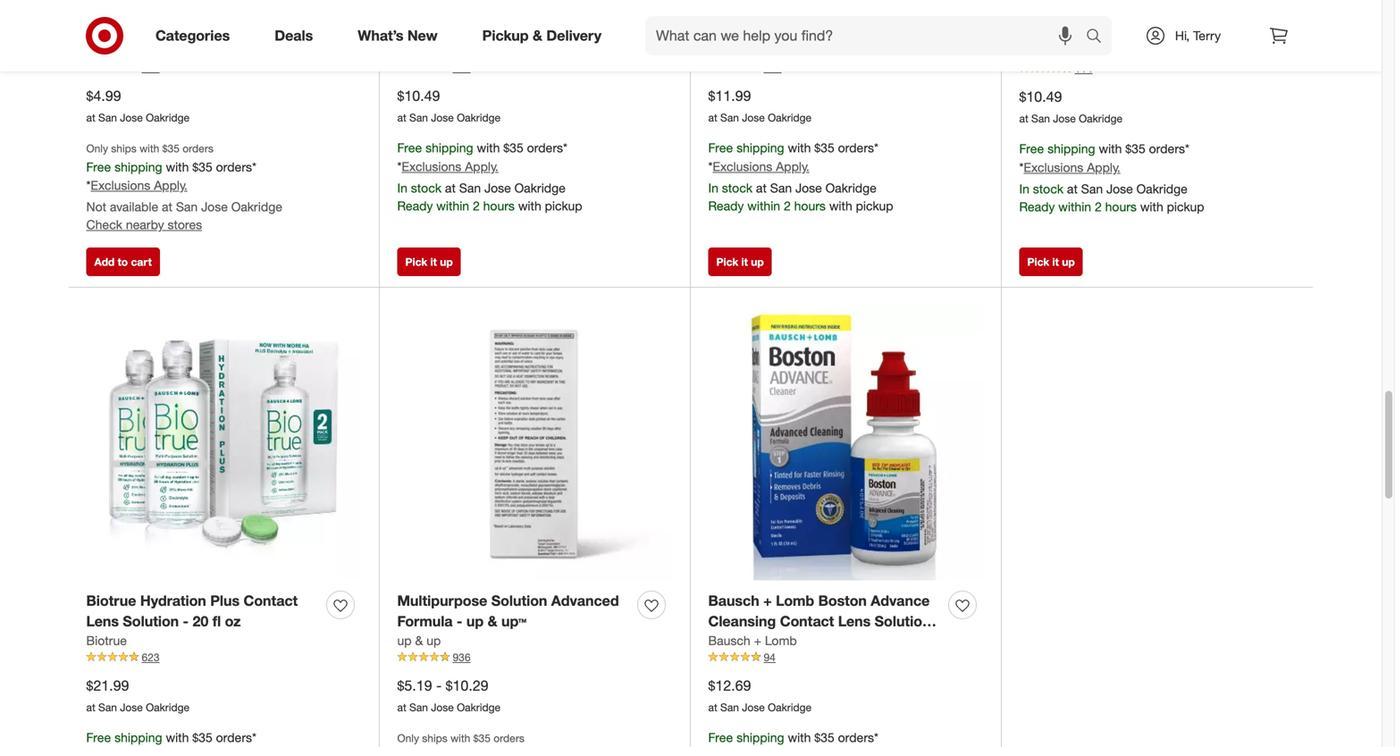 Task type: describe. For each thing, give the bounding box(es) containing it.
225
[[453, 61, 471, 74]]

pick it up button for bausch + lomb boston advance conditioning contact lens solution - 3.5 fl oz.
[[1020, 248, 1083, 276]]

$4.99
[[86, 87, 121, 105]]

$35 down 94 link
[[815, 730, 835, 746]]

deals link
[[259, 16, 335, 55]]

fl inside bausch + lomb boston simplus multipurpose contact lens solution - 3.5 fl oz
[[491, 43, 499, 61]]

boston for multipurpose
[[507, 2, 556, 20]]

shipping for bausch + lomb boston advance conditioning contact lens solution - 3.5 fl oz.
[[1048, 141, 1096, 157]]

advance for bausch + lomb boston advance conditioning contact lens solution - 3.5 fl oz.
[[1182, 3, 1241, 21]]

bausch + lomb boston advance cleansing contact lens solution - 1 fl oz link
[[708, 591, 942, 651]]

$11.99 at san jose oakridge
[[708, 87, 812, 124]]

$5.19 - $10.29 at san jose oakridge
[[397, 677, 501, 714]]

pick it up button for bausch + lomb boston simplus multipurpose contact lens solution - 3.5 fl oz
[[397, 248, 461, 276]]

apply. inside only ships with $35 orders free shipping with $35 orders* * exclusions apply. not available at san jose oakridge check nearby stores
[[154, 178, 188, 193]]

apply. for solution
[[776, 159, 810, 174]]

10
[[815, 23, 831, 40]]

936
[[453, 651, 471, 664]]

+ right new
[[443, 43, 451, 58]]

- inside bausch + lomb boston advance conditioning contact lens solution - 3.5 fl oz.
[[1080, 44, 1085, 62]]

orders* for biotrue hydration plus contact lens solution - 10 fl oz
[[838, 140, 879, 156]]

oz inside bausch + lomb boston advance cleansing contact lens solution - 1 fl oz
[[733, 633, 749, 651]]

* inside only ships with $35 orders free shipping with $35 orders* * exclusions apply. not available at san jose oakridge check nearby stores
[[86, 178, 91, 193]]

solution inside bausch + lomb boston advance cleansing contact lens solution - 1 fl oz
[[875, 613, 931, 630]]

contact inside biotrue hydration plus contact lens solution - 20 fl oz
[[244, 592, 298, 610]]

within for bausch + lomb boston simplus multipurpose contact lens solution - 3.5 fl oz
[[436, 198, 469, 214]]

biotrue hydration plus contact lens solution - 10 fl oz
[[708, 2, 920, 40]]

$35 down '642' link
[[815, 140, 835, 156]]

pick it up button for biotrue hydration plus contact lens solution - 10 fl oz
[[708, 248, 772, 276]]

+ inside bausch + lomb boston advance conditioning contact lens solution - 3.5 fl oz.
[[1075, 3, 1083, 21]]

orders* inside only ships with $35 orders free shipping with $35 orders* * exclusions apply. not available at san jose oakridge check nearby stores
[[216, 159, 257, 175]]

jose inside "$4.99 at san jose oakridge"
[[120, 111, 143, 124]]

20
[[193, 613, 209, 630]]

lens inside biotrue hydration plus contact lens solution - 10 fl oz
[[708, 23, 741, 40]]

san inside only ships with $35 orders free shipping with $35 orders* * exclusions apply. not available at san jose oakridge check nearby stores
[[176, 199, 198, 215]]

biotrue for biotrue link for biotrue hydration plus contact lens solution - 20 fl oz
[[86, 633, 127, 648]]

ships for only ships with $35 orders
[[422, 732, 448, 745]]

up for 'pick it up' button for bausch + lomb boston advance conditioning contact lens solution - 3.5 fl oz.
[[1062, 255, 1075, 269]]

exclusions for bausch + lomb boston advance conditioning contact lens solution - 3.5 fl oz.
[[1024, 160, 1084, 175]]

check nearby stores button
[[86, 216, 202, 234]]

+ inside bausch + lomb boston advance cleansing contact lens solution - 1 fl oz
[[764, 592, 772, 610]]

biotrue for biotrue hydration plus contact lens solution - 10 fl oz
[[708, 2, 758, 20]]

check
[[86, 217, 122, 233]]

- inside biotrue hydration plus contact lens solution - 10 fl oz
[[805, 23, 811, 40]]

lens inside bausch + lomb boston advance cleansing contact lens solution - 1 fl oz
[[838, 613, 871, 630]]

biotrue link for biotrue hydration plus contact lens solution - 10 fl oz
[[708, 42, 749, 60]]

exclusions for bausch + lomb boston simplus multipurpose contact lens solution - 3.5 fl oz
[[402, 159, 462, 174]]

+ down conditioning
[[1065, 44, 1073, 59]]

oakridge inside the $21.99 at san jose oakridge
[[146, 701, 190, 714]]

san inside the $21.99 at san jose oakridge
[[98, 701, 117, 714]]

biotrue for biotrue hydration plus contact lens solution - 4 fl oz
[[86, 2, 136, 20]]

plus for 20
[[210, 592, 240, 610]]

biotrue for biotrue link for biotrue hydration plus contact lens solution - 10 fl oz
[[708, 43, 749, 58]]

$10.49 at san jose oakridge for bausch + lomb boston advance conditioning contact lens solution - 3.5 fl oz.
[[1020, 88, 1123, 125]]

contact inside bausch + lomb boston simplus multipurpose contact lens solution - 3.5 fl oz
[[491, 23, 546, 40]]

642
[[764, 61, 782, 74]]

hours for conditioning
[[1106, 199, 1137, 215]]

stock for bausch + lomb boston advance conditioning contact lens solution - 3.5 fl oz.
[[1033, 181, 1064, 197]]

add to cart
[[94, 255, 152, 269]]

oz for biotrue hydration plus contact lens solution - 10 fl oz
[[847, 23, 863, 40]]

in for biotrue hydration plus contact lens solution - 10 fl oz
[[708, 180, 719, 196]]

up for 'pick it up' button associated with bausch + lomb boston simplus multipurpose contact lens solution - 3.5 fl oz
[[440, 255, 453, 269]]

hi, terry
[[1175, 28, 1221, 43]]

in for bausch + lomb boston advance conditioning contact lens solution - 3.5 fl oz.
[[1020, 181, 1030, 197]]

- inside bausch + lomb boston simplus multipurpose contact lens solution - 3.5 fl oz
[[457, 43, 463, 61]]

free shipping with $35 orders* * exclusions apply. in stock at  san jose oakridge ready within 2 hours with pickup for multipurpose
[[397, 140, 582, 214]]

only for only ships with $35 orders free shipping with $35 orders* * exclusions apply. not available at san jose oakridge check nearby stores
[[86, 142, 108, 155]]

it for bausch + lomb boston advance conditioning contact lens solution - 3.5 fl oz.
[[1053, 255, 1059, 269]]

bausch inside bausch + lomb boston advance conditioning contact lens solution - 3.5 fl oz.
[[1020, 3, 1071, 21]]

* for bausch + lomb boston simplus multipurpose contact lens solution - 3.5 fl oz
[[397, 159, 402, 174]]

bausch + lomb boston advance conditioning contact lens solution - 3.5 fl oz.
[[1020, 3, 1241, 62]]

oz for biotrue hydration plus contact lens solution - 4 fl oz
[[217, 23, 233, 40]]

search
[[1078, 29, 1121, 46]]

oakridge inside "$4.99 at san jose oakridge"
[[146, 111, 190, 124]]

orders for only ships with $35 orders
[[494, 732, 525, 745]]

oz for biotrue hydration plus contact lens solution - 20 fl oz
[[225, 613, 241, 630]]

what's new link
[[343, 16, 460, 55]]

cart
[[131, 255, 152, 269]]

bausch + lomb boston advance conditioning contact lens solution - 3.5 fl oz. link
[[1020, 2, 1254, 62]]

san inside $11.99 at san jose oakridge
[[721, 111, 739, 124]]

hours for multipurpose
[[483, 198, 515, 214]]

biotrue hydration plus contact lens solution - 20 fl oz
[[86, 592, 298, 630]]

orders* for biotrue hydration plus contact lens solution - 20 fl oz
[[216, 730, 257, 746]]

biotrue hydration plus contact lens solution - 4 fl oz link
[[86, 1, 320, 42]]

fl inside bausch + lomb boston advance conditioning contact lens solution - 3.5 fl oz.
[[1113, 44, 1122, 62]]

advanced
[[551, 592, 619, 610]]

& for delivery
[[533, 27, 543, 44]]

$21.99
[[86, 677, 129, 695]]

exclusions inside only ships with $35 orders free shipping with $35 orders* * exclusions apply. not available at san jose oakridge check nearby stores
[[91, 178, 150, 193]]

within for bausch + lomb boston advance conditioning contact lens solution - 3.5 fl oz.
[[1059, 199, 1092, 215]]

shipping inside only ships with $35 orders free shipping with $35 orders* * exclusions apply. not available at san jose oakridge check nearby stores
[[115, 159, 162, 175]]

boston for cleansing
[[819, 592, 867, 610]]

free for bausch + lomb boston simplus multipurpose contact lens solution - 3.5 fl oz
[[397, 140, 422, 156]]

bausch + lomb boston simplus multipurpose contact lens solution - 3.5 fl oz link
[[397, 1, 631, 61]]

114
[[1075, 62, 1093, 75]]

solution inside biotrue hydration plus contact lens solution - 4 fl oz
[[123, 23, 179, 40]]

at inside $5.19 - $10.29 at san jose oakridge
[[397, 701, 407, 714]]

lomb for bausch + lomb boston advance conditioning contact lens solution - 3.5 fl oz. link
[[1087, 3, 1126, 21]]

lens inside bausch + lomb boston simplus multipurpose contact lens solution - 3.5 fl oz
[[550, 23, 582, 40]]

fl inside biotrue hydration plus contact lens solution - 4 fl oz
[[205, 23, 213, 40]]

apply. for multipurpose
[[465, 159, 499, 174]]

ships for only ships with $35 orders free shipping with $35 orders* * exclusions apply. not available at san jose oakridge check nearby stores
[[111, 142, 137, 155]]

What can we help you find? suggestions appear below search field
[[645, 16, 1091, 55]]

pickup & delivery
[[482, 27, 602, 44]]

$10.49 at san jose oakridge for bausch + lomb boston simplus multipurpose contact lens solution - 3.5 fl oz
[[397, 87, 501, 124]]

$35 down $5.19 - $10.29 at san jose oakridge
[[473, 732, 491, 745]]

exclusions apply. button for biotrue hydration plus contact lens solution - 10 fl oz
[[713, 158, 810, 176]]

pickup for bausch + lomb boston simplus multipurpose contact lens solution - 3.5 fl oz
[[545, 198, 582, 214]]

terry
[[1194, 28, 1221, 43]]

$5.19
[[397, 677, 432, 695]]

biotrue for biotrue link related to biotrue hydration plus contact lens solution - 4 fl oz
[[86, 43, 127, 58]]

$10.29
[[446, 677, 489, 695]]

only ships with $35 orders
[[397, 732, 525, 745]]

+ down the cleansing
[[754, 633, 762, 648]]

- inside $5.19 - $10.29 at san jose oakridge
[[436, 677, 442, 695]]

fl inside biotrue hydration plus contact lens solution - 10 fl oz
[[835, 23, 843, 40]]

free for bausch + lomb boston advance conditioning contact lens solution - 3.5 fl oz.
[[1020, 141, 1044, 157]]

pickup & delivery link
[[467, 16, 624, 55]]

936 link
[[397, 650, 673, 666]]

bausch + lomb boston advance cleansing contact lens solution - 1 fl oz
[[708, 592, 941, 651]]

pick for bausch + lomb boston simplus multipurpose contact lens solution - 3.5 fl oz
[[405, 255, 428, 269]]

623 link
[[86, 650, 362, 666]]

apply. for conditioning
[[1087, 160, 1121, 175]]

contact inside bausch + lomb boston advance conditioning contact lens solution - 3.5 fl oz.
[[1110, 24, 1165, 41]]

nearby
[[126, 217, 164, 233]]

deals
[[275, 27, 313, 44]]

665 link
[[86, 60, 362, 75]]

$12.69 at san jose oakridge
[[708, 677, 812, 714]]

at inside the $21.99 at san jose oakridge
[[86, 701, 95, 714]]

biotrue hydration plus contact lens solution - 20 fl oz link
[[86, 591, 320, 632]]

pick it up for bausch + lomb boston advance conditioning contact lens solution - 3.5 fl oz.
[[1028, 255, 1075, 269]]

94
[[764, 651, 776, 664]]

up for 'pick it up' button associated with biotrue hydration plus contact lens solution - 10 fl oz
[[751, 255, 764, 269]]

665
[[142, 61, 160, 74]]

biotrue link for biotrue hydration plus contact lens solution - 20 fl oz
[[86, 632, 127, 650]]

solution inside bausch + lomb boston simplus multipurpose contact lens solution - 3.5 fl oz
[[397, 43, 453, 61]]

hi,
[[1175, 28, 1190, 43]]

jose inside the $21.99 at san jose oakridge
[[120, 701, 143, 714]]

stock for biotrue hydration plus contact lens solution - 10 fl oz
[[722, 180, 753, 196]]

contact inside bausch + lomb boston advance cleansing contact lens solution - 1 fl oz
[[780, 613, 834, 630]]

225 link
[[397, 60, 673, 75]]

biotrue hydration plus contact lens solution - 10 fl oz link
[[708, 1, 942, 42]]

jose inside $11.99 at san jose oakridge
[[742, 111, 765, 124]]

pick it up for bausch + lomb boston simplus multipurpose contact lens solution - 3.5 fl oz
[[405, 255, 453, 269]]

pick for bausch + lomb boston advance conditioning contact lens solution - 3.5 fl oz.
[[1028, 255, 1050, 269]]

plus for 10
[[832, 2, 862, 20]]

formula
[[397, 613, 453, 630]]

$21.99 at san jose oakridge
[[86, 677, 190, 714]]

exclusions apply. button for bausch + lomb boston advance conditioning contact lens solution - 3.5 fl oz.
[[1024, 159, 1121, 177]]



Task type: locate. For each thing, give the bounding box(es) containing it.
solution inside biotrue hydration plus contact lens solution - 10 fl oz
[[745, 23, 801, 40]]

in
[[397, 180, 408, 196], [708, 180, 719, 196], [1020, 181, 1030, 197]]

$10.49 at san jose oakridge down 114
[[1020, 88, 1123, 125]]

delivery
[[547, 27, 602, 44]]

oakridge
[[146, 111, 190, 124], [457, 111, 501, 124], [768, 111, 812, 124], [1079, 112, 1123, 125], [515, 180, 566, 196], [826, 180, 877, 196], [1137, 181, 1188, 197], [231, 199, 282, 215], [146, 701, 190, 714], [457, 701, 501, 714], [768, 701, 812, 714]]

1 horizontal spatial bausch + lomb link
[[1020, 43, 1108, 61]]

lomb up pickup
[[465, 2, 503, 20]]

lens down "simplus"
[[550, 23, 582, 40]]

lens inside bausch + lomb boston advance conditioning contact lens solution - 3.5 fl oz.
[[1168, 24, 1201, 41]]

oz
[[217, 23, 233, 40], [847, 23, 863, 40], [503, 43, 519, 61], [225, 613, 241, 630], [733, 633, 749, 651]]

3.5 right new
[[467, 43, 487, 61]]

0 horizontal spatial pickup
[[545, 198, 582, 214]]

biotrue link
[[86, 42, 127, 60], [708, 42, 749, 60], [86, 632, 127, 650]]

only ships with $35 orders free shipping with $35 orders* * exclusions apply. not available at san jose oakridge check nearby stores
[[86, 142, 282, 233]]

boston up pickup & delivery
[[507, 2, 556, 20]]

add
[[94, 255, 115, 269]]

1 horizontal spatial pick
[[717, 255, 739, 269]]

shipping down 225
[[426, 140, 473, 156]]

3 pick it up from the left
[[1028, 255, 1075, 269]]

at inside $12.69 at san jose oakridge
[[708, 701, 718, 714]]

san
[[98, 111, 117, 124], [409, 111, 428, 124], [721, 111, 739, 124], [1032, 112, 1050, 125], [459, 180, 481, 196], [770, 180, 792, 196], [1081, 181, 1103, 197], [176, 199, 198, 215], [98, 701, 117, 714], [409, 701, 428, 714], [721, 701, 739, 714]]

hydration
[[140, 2, 206, 20], [762, 2, 829, 20], [140, 592, 206, 610]]

1 vertical spatial orders
[[494, 732, 525, 745]]

642 link
[[708, 60, 984, 75]]

free shipping with $35 orders*
[[86, 730, 257, 746], [708, 730, 879, 746]]

1 vertical spatial multipurpose
[[397, 592, 487, 610]]

free shipping with $35 orders* * exclusions apply. in stock at  san jose oakridge ready within 2 hours with pickup
[[397, 140, 582, 214], [708, 140, 894, 214], [1020, 141, 1205, 215]]

$10.49 down conditioning
[[1020, 88, 1062, 105]]

ships
[[111, 142, 137, 155], [422, 732, 448, 745]]

0 vertical spatial advance
[[1182, 3, 1241, 21]]

0 horizontal spatial pick
[[405, 255, 428, 269]]

lomb inside bausch + lomb boston advance cleansing contact lens solution - 1 fl oz
[[776, 592, 815, 610]]

bausch inside bausch + lomb boston simplus multipurpose contact lens solution - 3.5 fl oz
[[397, 2, 449, 20]]

& left up™
[[488, 613, 498, 630]]

multipurpose solution advanced formula - up & up™ image
[[397, 305, 673, 581], [397, 305, 673, 581]]

$10.49 at san jose oakridge down 225
[[397, 87, 501, 124]]

0 vertical spatial orders
[[183, 142, 213, 155]]

oz inside biotrue hydration plus contact lens solution - 20 fl oz
[[225, 613, 241, 630]]

orders down $5.19 - $10.29 at san jose oakridge
[[494, 732, 525, 745]]

1 horizontal spatial ships
[[422, 732, 448, 745]]

0 horizontal spatial free shipping with $35 orders*
[[86, 730, 257, 746]]

only down $5.19
[[397, 732, 419, 745]]

advance up the terry
[[1182, 3, 1241, 21]]

* for bausch + lomb boston advance conditioning contact lens solution - 3.5 fl oz.
[[1020, 160, 1024, 175]]

biotrue link for biotrue hydration plus contact lens solution - 4 fl oz
[[86, 42, 127, 60]]

hydration for 20
[[140, 592, 206, 610]]

biotrue
[[86, 2, 136, 20], [708, 2, 758, 20], [86, 43, 127, 58], [708, 43, 749, 58], [86, 592, 136, 610], [86, 633, 127, 648]]

114 link
[[1020, 61, 1296, 76]]

biotrue link up $4.99
[[86, 42, 127, 60]]

boston for conditioning
[[1130, 3, 1178, 21]]

hydration up 10
[[762, 2, 829, 20]]

lens up $11.99
[[708, 23, 741, 40]]

shipping for biotrue hydration plus contact lens solution - 20 fl oz
[[115, 730, 162, 746]]

biotrue link up $11.99
[[708, 42, 749, 60]]

multipurpose solution advanced formula - up & up™ link
[[397, 591, 631, 632]]

0 horizontal spatial bausch + lomb link
[[708, 632, 797, 650]]

1 horizontal spatial free shipping with $35 orders*
[[708, 730, 879, 746]]

available
[[110, 199, 158, 215]]

0 horizontal spatial it
[[430, 255, 437, 269]]

boston inside bausch + lomb boston advance cleansing contact lens solution - 1 fl oz
[[819, 592, 867, 610]]

stock for bausch + lomb boston simplus multipurpose contact lens solution - 3.5 fl oz
[[411, 180, 442, 196]]

orders* for bausch + lomb boston advance cleansing contact lens solution - 1 fl oz
[[838, 730, 879, 746]]

- inside multipurpose solution advanced formula - up & up™
[[457, 613, 463, 630]]

biotrue inside biotrue hydration plus contact lens solution - 20 fl oz
[[86, 592, 136, 610]]

shipping for biotrue hydration plus contact lens solution - 10 fl oz
[[737, 140, 785, 156]]

$11.99
[[708, 87, 751, 105]]

in for bausch + lomb boston simplus multipurpose contact lens solution - 3.5 fl oz
[[397, 180, 408, 196]]

ships down "$4.99 at san jose oakridge"
[[111, 142, 137, 155]]

plus up categories
[[210, 2, 240, 20]]

0 horizontal spatial 2
[[473, 198, 480, 214]]

up
[[440, 255, 453, 269], [751, 255, 764, 269], [1062, 255, 1075, 269], [467, 613, 484, 630], [397, 633, 412, 648], [427, 633, 441, 648]]

biotrue link up $21.99
[[86, 632, 127, 650]]

exclusions for biotrue hydration plus contact lens solution - 10 fl oz
[[713, 159, 773, 174]]

biotrue hydration plus contact lens solution - 20 fl oz image
[[86, 305, 362, 581], [86, 305, 362, 581]]

0 horizontal spatial in
[[397, 180, 408, 196]]

exclusions apply. button for bausch + lomb boston simplus multipurpose contact lens solution - 3.5 fl oz
[[402, 158, 499, 176]]

san inside $5.19 - $10.29 at san jose oakridge
[[409, 701, 428, 714]]

shipping down the $21.99 at san jose oakridge
[[115, 730, 162, 746]]

multipurpose inside multipurpose solution advanced formula - up & up™
[[397, 592, 487, 610]]

-
[[183, 23, 189, 40], [805, 23, 811, 40], [457, 43, 463, 61], [1080, 44, 1085, 62], [183, 613, 189, 630], [457, 613, 463, 630], [935, 613, 941, 630], [436, 677, 442, 695]]

free shipping with $35 orders* down $12.69 at san jose oakridge
[[708, 730, 879, 746]]

lomb inside bausch + lomb boston advance conditioning contact lens solution - 3.5 fl oz.
[[1087, 3, 1126, 21]]

pick
[[405, 255, 428, 269], [717, 255, 739, 269], [1028, 255, 1050, 269]]

1 horizontal spatial only
[[397, 732, 419, 745]]

1 horizontal spatial within
[[748, 198, 781, 214]]

2 for solution
[[784, 198, 791, 214]]

up for up & up link
[[427, 633, 441, 648]]

2 horizontal spatial bausch + lomb
[[1020, 44, 1108, 59]]

orders down "$4.99 at san jose oakridge"
[[183, 142, 213, 155]]

within
[[436, 198, 469, 214], [748, 198, 781, 214], [1059, 199, 1092, 215]]

lomb up 114
[[1076, 44, 1108, 59]]

boston inside bausch + lomb boston simplus multipurpose contact lens solution - 3.5 fl oz
[[507, 2, 556, 20]]

2 for conditioning
[[1095, 199, 1102, 215]]

pick it up
[[405, 255, 453, 269], [717, 255, 764, 269], [1028, 255, 1075, 269]]

2 horizontal spatial in
[[1020, 181, 1030, 197]]

lomb for bausch + lomb boston simplus multipurpose contact lens solution - 3.5 fl oz link
[[465, 2, 503, 20]]

pickup for bausch + lomb boston advance conditioning contact lens solution - 3.5 fl oz.
[[1167, 199, 1205, 215]]

3.5 for multipurpose
[[467, 43, 487, 61]]

simplus
[[560, 2, 614, 20]]

623
[[142, 651, 160, 664]]

bausch + lomb link
[[1020, 43, 1108, 61], [708, 632, 797, 650]]

1 horizontal spatial &
[[488, 613, 498, 630]]

contact inside biotrue hydration plus contact lens solution - 10 fl oz
[[866, 2, 920, 20]]

2 horizontal spatial pickup
[[1167, 199, 1205, 215]]

$10.49 at san jose oakridge
[[397, 87, 501, 124], [1020, 88, 1123, 125]]

3.5 inside bausch + lomb boston advance conditioning contact lens solution - 3.5 fl oz.
[[1089, 44, 1109, 62]]

lens up 94 link
[[838, 613, 871, 630]]

$35 down 114 'link'
[[1126, 141, 1146, 157]]

lomb up the cleansing
[[776, 592, 815, 610]]

0 horizontal spatial &
[[415, 633, 423, 648]]

94 link
[[708, 650, 984, 666]]

2 horizontal spatial ready
[[1020, 199, 1055, 215]]

3.5 inside bausch + lomb boston simplus multipurpose contact lens solution - 3.5 fl oz
[[467, 43, 487, 61]]

advance up 94 link
[[871, 592, 930, 610]]

0 horizontal spatial 3.5
[[467, 43, 487, 61]]

lomb inside bausch + lomb boston simplus multipurpose contact lens solution - 3.5 fl oz
[[465, 2, 503, 20]]

1 horizontal spatial bausch + lomb
[[708, 633, 797, 648]]

3.5 for conditioning
[[1089, 44, 1109, 62]]

jose inside only ships with $35 orders free shipping with $35 orders* * exclusions apply. not available at san jose oakridge check nearby stores
[[201, 199, 228, 215]]

1 horizontal spatial $10.49 at san jose oakridge
[[1020, 88, 1123, 125]]

$10.49 down new
[[397, 87, 440, 105]]

$12.69
[[708, 677, 751, 695]]

1 horizontal spatial boston
[[819, 592, 867, 610]]

2 horizontal spatial boston
[[1130, 3, 1178, 21]]

+
[[452, 2, 461, 20], [1075, 3, 1083, 21], [443, 43, 451, 58], [1065, 44, 1073, 59], [764, 592, 772, 610], [754, 633, 762, 648]]

1 horizontal spatial hours
[[794, 198, 826, 214]]

hydration inside biotrue hydration plus contact lens solution - 20 fl oz
[[140, 592, 206, 610]]

apply.
[[465, 159, 499, 174], [776, 159, 810, 174], [1087, 160, 1121, 175], [154, 178, 188, 193]]

free shipping with $35 orders* down the $21.99 at san jose oakridge
[[86, 730, 257, 746]]

lens inside biotrue hydration plus contact lens solution - 20 fl oz
[[86, 613, 119, 630]]

- inside biotrue hydration plus contact lens solution - 4 fl oz
[[183, 23, 189, 40]]

lomb for 3.5 bausch + lomb 'link'
[[1076, 44, 1108, 59]]

hydration up the "20" at the bottom
[[140, 592, 206, 610]]

up™
[[502, 613, 527, 630]]

$10.49 for bausch + lomb boston simplus multipurpose contact lens solution - 3.5 fl oz
[[397, 87, 440, 105]]

$4.99 at san jose oakridge
[[86, 87, 190, 124]]

pick it up for biotrue hydration plus contact lens solution - 10 fl oz
[[717, 255, 764, 269]]

1 horizontal spatial 3.5
[[1089, 44, 1109, 62]]

shipping
[[426, 140, 473, 156], [737, 140, 785, 156], [1048, 141, 1096, 157], [115, 159, 162, 175], [115, 730, 162, 746], [737, 730, 785, 746]]

to
[[118, 255, 128, 269]]

1 horizontal spatial orders
[[494, 732, 525, 745]]

* for biotrue hydration plus contact lens solution - 10 fl oz
[[708, 159, 713, 174]]

multipurpose up 225
[[397, 23, 487, 40]]

& down formula
[[415, 633, 423, 648]]

plus inside biotrue hydration plus contact lens solution - 10 fl oz
[[832, 2, 862, 20]]

categories
[[156, 27, 230, 44]]

1 horizontal spatial $10.49
[[1020, 88, 1062, 105]]

advance inside bausch + lomb boston advance conditioning contact lens solution - 3.5 fl oz.
[[1182, 3, 1241, 21]]

plus inside biotrue hydration plus contact lens solution - 4 fl oz
[[210, 2, 240, 20]]

biotrue inside biotrue hydration plus contact lens solution - 10 fl oz
[[708, 2, 758, 20]]

1 multipurpose from the top
[[397, 23, 487, 40]]

only for only ships with $35 orders
[[397, 732, 419, 745]]

1 vertical spatial only
[[397, 732, 419, 745]]

$35 up stores
[[192, 159, 213, 175]]

ready for bausch + lomb boston simplus multipurpose contact lens solution - 3.5 fl oz
[[397, 198, 433, 214]]

free shipping with $35 orders* for $21.99
[[86, 730, 257, 746]]

bausch + lomb for bausch + lomb boston advance conditioning contact lens solution - 3.5 fl oz.
[[1020, 44, 1108, 59]]

1 pick it up button from the left
[[397, 248, 461, 276]]

free inside only ships with $35 orders free shipping with $35 orders* * exclusions apply. not available at san jose oakridge check nearby stores
[[86, 159, 111, 175]]

fl right 1
[[720, 633, 729, 651]]

lomb for the bausch + lomb boston advance cleansing contact lens solution - 1 fl oz link
[[776, 592, 815, 610]]

0 horizontal spatial hours
[[483, 198, 515, 214]]

bausch + lomb link for 1
[[708, 632, 797, 650]]

0 horizontal spatial free shipping with $35 orders* * exclusions apply. in stock at  san jose oakridge ready within 2 hours with pickup
[[397, 140, 582, 214]]

not
[[86, 199, 106, 215]]

up inside multipurpose solution advanced formula - up & up™
[[467, 613, 484, 630]]

1 horizontal spatial pickup
[[856, 198, 894, 214]]

- inside bausch + lomb boston advance cleansing contact lens solution - 1 fl oz
[[935, 613, 941, 630]]

1 pick from the left
[[405, 255, 428, 269]]

jose inside $12.69 at san jose oakridge
[[742, 701, 765, 714]]

free
[[397, 140, 422, 156], [708, 140, 733, 156], [1020, 141, 1044, 157], [86, 159, 111, 175], [86, 730, 111, 746], [708, 730, 733, 746]]

2 horizontal spatial &
[[533, 27, 543, 44]]

pickup for biotrue hydration plus contact lens solution - 10 fl oz
[[856, 198, 894, 214]]

3 pick it up button from the left
[[1020, 248, 1083, 276]]

1 pick it up from the left
[[405, 255, 453, 269]]

free for biotrue hydration plus contact lens solution - 10 fl oz
[[708, 140, 733, 156]]

ready for biotrue hydration plus contact lens solution - 10 fl oz
[[708, 198, 744, 214]]

bausch + lomb
[[397, 43, 486, 58], [1020, 44, 1108, 59], [708, 633, 797, 648]]

bausch + lomb link down conditioning
[[1020, 43, 1108, 61]]

0 horizontal spatial boston
[[507, 2, 556, 20]]

plus for 4
[[210, 2, 240, 20]]

lomb for bausch + lomb 'link' related to 1
[[765, 633, 797, 648]]

only inside only ships with $35 orders free shipping with $35 orders* * exclusions apply. not available at san jose oakridge check nearby stores
[[86, 142, 108, 155]]

orders* for bausch + lomb boston simplus multipurpose contact lens solution - 3.5 fl oz
[[527, 140, 568, 156]]

at inside "$4.99 at san jose oakridge"
[[86, 111, 95, 124]]

$35 down 225 link
[[504, 140, 524, 156]]

2 vertical spatial &
[[415, 633, 423, 648]]

lens up $4.99
[[86, 23, 119, 40]]

2
[[473, 198, 480, 214], [784, 198, 791, 214], [1095, 199, 1102, 215]]

1 vertical spatial &
[[488, 613, 498, 630]]

fl inside bausch + lomb boston advance cleansing contact lens solution - 1 fl oz
[[720, 633, 729, 651]]

hydration inside biotrue hydration plus contact lens solution - 10 fl oz
[[762, 2, 829, 20]]

orders
[[183, 142, 213, 155], [494, 732, 525, 745]]

contact
[[244, 2, 298, 20], [866, 2, 920, 20], [491, 23, 546, 40], [1110, 24, 1165, 41], [244, 592, 298, 610], [780, 613, 834, 630]]

orders inside only ships with $35 orders free shipping with $35 orders* * exclusions apply. not available at san jose oakridge check nearby stores
[[183, 142, 213, 155]]

0 horizontal spatial stock
[[411, 180, 442, 196]]

lens up $21.99
[[86, 613, 119, 630]]

bausch + lomb down the cleansing
[[708, 633, 797, 648]]

oz.
[[1126, 44, 1146, 62]]

free for bausch + lomb boston advance cleansing contact lens solution - 1 fl oz
[[708, 730, 733, 746]]

& right pickup
[[533, 27, 543, 44]]

new
[[408, 27, 438, 44]]

conditioning
[[1020, 24, 1106, 41]]

2 horizontal spatial pick
[[1028, 255, 1050, 269]]

+ up the cleansing
[[764, 592, 772, 610]]

+ up 225
[[452, 2, 461, 20]]

lomb up search
[[1087, 3, 1126, 21]]

1 vertical spatial ships
[[422, 732, 448, 745]]

0 horizontal spatial pick it up button
[[397, 248, 461, 276]]

fl right the "20" at the bottom
[[212, 613, 221, 630]]

2 horizontal spatial pick it up button
[[1020, 248, 1083, 276]]

exclusions apply. button
[[402, 158, 499, 176], [713, 158, 810, 176], [1024, 159, 1121, 177], [91, 177, 188, 195]]

shipping down 114
[[1048, 141, 1096, 157]]

advance inside bausch + lomb boston advance cleansing contact lens solution - 1 fl oz
[[871, 592, 930, 610]]

shipping down $11.99 at san jose oakridge
[[737, 140, 785, 156]]

bausch
[[397, 2, 449, 20], [1020, 3, 1071, 21], [397, 43, 440, 58], [1020, 44, 1062, 59], [708, 592, 760, 610], [708, 633, 751, 648]]

san inside $12.69 at san jose oakridge
[[721, 701, 739, 714]]

1 horizontal spatial 2
[[784, 198, 791, 214]]

bausch inside bausch + lomb boston advance cleansing contact lens solution - 1 fl oz
[[708, 592, 760, 610]]

0 horizontal spatial within
[[436, 198, 469, 214]]

*
[[397, 159, 402, 174], [708, 159, 713, 174], [1020, 160, 1024, 175], [86, 178, 91, 193]]

2 horizontal spatial within
[[1059, 199, 1092, 215]]

add to cart button
[[86, 248, 160, 276]]

& inside multipurpose solution advanced formula - up & up™
[[488, 613, 498, 630]]

1 horizontal spatial free shipping with $35 orders* * exclusions apply. in stock at  san jose oakridge ready within 2 hours with pickup
[[708, 140, 894, 214]]

4
[[193, 23, 201, 40]]

what's
[[358, 27, 404, 44]]

2 horizontal spatial stock
[[1033, 181, 1064, 197]]

2 it from the left
[[742, 255, 748, 269]]

3 pick from the left
[[1028, 255, 1050, 269]]

boston up 94 link
[[819, 592, 867, 610]]

0 vertical spatial &
[[533, 27, 543, 44]]

contact inside biotrue hydration plus contact lens solution - 4 fl oz
[[244, 2, 298, 20]]

plus up 623 link
[[210, 592, 240, 610]]

it for biotrue hydration plus contact lens solution - 10 fl oz
[[742, 255, 748, 269]]

only
[[86, 142, 108, 155], [397, 732, 419, 745]]

0 horizontal spatial ready
[[397, 198, 433, 214]]

orders* for bausch + lomb boston advance conditioning contact lens solution - 3.5 fl oz.
[[1149, 141, 1190, 157]]

solution inside bausch + lomb boston advance conditioning contact lens solution - 3.5 fl oz.
[[1020, 44, 1076, 62]]

categories link
[[140, 16, 252, 55]]

with
[[477, 140, 500, 156], [788, 140, 811, 156], [1099, 141, 1122, 157], [140, 142, 159, 155], [166, 159, 189, 175], [518, 198, 542, 214], [829, 198, 853, 214], [1141, 199, 1164, 215], [166, 730, 189, 746], [788, 730, 811, 746], [451, 732, 470, 745]]

& for up
[[415, 633, 423, 648]]

1 horizontal spatial it
[[742, 255, 748, 269]]

lomb up 225
[[454, 43, 486, 58]]

cleansing
[[708, 613, 776, 630]]

+ inside bausch + lomb boston simplus multipurpose contact lens solution - 3.5 fl oz
[[452, 2, 461, 20]]

2 horizontal spatial hours
[[1106, 199, 1137, 215]]

0 vertical spatial only
[[86, 142, 108, 155]]

1 it from the left
[[430, 255, 437, 269]]

lens inside biotrue hydration plus contact lens solution - 4 fl oz
[[86, 23, 119, 40]]

free shipping with $35 orders* * exclusions apply. in stock at  san jose oakridge ready within 2 hours with pickup for solution
[[708, 140, 894, 214]]

oakridge inside only ships with $35 orders free shipping with $35 orders* * exclusions apply. not available at san jose oakridge check nearby stores
[[231, 199, 282, 215]]

3 it from the left
[[1053, 255, 1059, 269]]

1 horizontal spatial stock
[[722, 180, 753, 196]]

up & up
[[397, 633, 441, 648]]

advance for bausch + lomb boston advance cleansing contact lens solution - 1 fl oz
[[871, 592, 930, 610]]

oakridge inside $11.99 at san jose oakridge
[[768, 111, 812, 124]]

oz inside bausch + lomb boston simplus multipurpose contact lens solution - 3.5 fl oz
[[503, 43, 519, 61]]

0 vertical spatial ships
[[111, 142, 137, 155]]

- inside biotrue hydration plus contact lens solution - 20 fl oz
[[183, 613, 189, 630]]

bausch + lomb link for 3.5
[[1020, 43, 1108, 61]]

2 free shipping with $35 orders* from the left
[[708, 730, 879, 746]]

1 horizontal spatial in
[[708, 180, 719, 196]]

it for bausch + lomb boston simplus multipurpose contact lens solution - 3.5 fl oz
[[430, 255, 437, 269]]

lens up 114 'link'
[[1168, 24, 1201, 41]]

1 vertical spatial advance
[[871, 592, 930, 610]]

bausch + lomb boston advance cleansing contact lens solution - 1 fl oz image
[[708, 305, 984, 581], [708, 305, 984, 581]]

san inside "$4.99 at san jose oakridge"
[[98, 111, 117, 124]]

0 vertical spatial bausch + lomb link
[[1020, 43, 1108, 61]]

2 for multipurpose
[[473, 198, 480, 214]]

bausch + lomb up 225
[[397, 43, 486, 58]]

free shipping with $35 orders* * exclusions apply. in stock at  san jose oakridge ready within 2 hours with pickup for conditioning
[[1020, 141, 1205, 215]]

2 multipurpose from the top
[[397, 592, 487, 610]]

2 pick it up button from the left
[[708, 248, 772, 276]]

free shipping with $35 orders* for $12.69
[[708, 730, 879, 746]]

0 horizontal spatial bausch + lomb
[[397, 43, 486, 58]]

2 horizontal spatial pick it up
[[1028, 255, 1075, 269]]

0 horizontal spatial ships
[[111, 142, 137, 155]]

lens
[[86, 23, 119, 40], [550, 23, 582, 40], [708, 23, 741, 40], [1168, 24, 1201, 41], [86, 613, 119, 630], [838, 613, 871, 630]]

bausch + lomb link down the cleansing
[[708, 632, 797, 650]]

shipping up available
[[115, 159, 162, 175]]

oakridge inside $5.19 - $10.29 at san jose oakridge
[[457, 701, 501, 714]]

ready
[[397, 198, 433, 214], [708, 198, 744, 214], [1020, 199, 1055, 215]]

2 pick it up from the left
[[717, 255, 764, 269]]

oakridge inside $12.69 at san jose oakridge
[[768, 701, 812, 714]]

biotrue for biotrue hydration plus contact lens solution - 20 fl oz
[[86, 592, 136, 610]]

boston inside bausch + lomb boston advance conditioning contact lens solution - 3.5 fl oz.
[[1130, 3, 1178, 21]]

what's new
[[358, 27, 438, 44]]

bausch + lomb boston simplus multipurpose contact lens solution - 3.5 fl oz
[[397, 2, 614, 61]]

1 horizontal spatial advance
[[1182, 3, 1241, 21]]

1 horizontal spatial pick it up button
[[708, 248, 772, 276]]

ships down $5.19 - $10.29 at san jose oakridge
[[422, 732, 448, 745]]

jose inside $5.19 - $10.29 at san jose oakridge
[[431, 701, 454, 714]]

lomb
[[465, 2, 503, 20], [1087, 3, 1126, 21], [454, 43, 486, 58], [1076, 44, 1108, 59], [776, 592, 815, 610], [765, 633, 797, 648]]

1 vertical spatial bausch + lomb link
[[708, 632, 797, 650]]

lomb up 94 at bottom
[[765, 633, 797, 648]]

0 horizontal spatial pick it up
[[405, 255, 453, 269]]

2 pick from the left
[[717, 255, 739, 269]]

shipping for bausch + lomb boston simplus multipurpose contact lens solution - 3.5 fl oz
[[426, 140, 473, 156]]

hydration for 4
[[140, 2, 206, 20]]

0 vertical spatial multipurpose
[[397, 23, 487, 40]]

multipurpose up formula
[[397, 592, 487, 610]]

hydration up 4
[[140, 2, 206, 20]]

2 horizontal spatial 2
[[1095, 199, 1102, 215]]

pickup
[[482, 27, 529, 44]]

0 horizontal spatial $10.49 at san jose oakridge
[[397, 87, 501, 124]]

2 horizontal spatial it
[[1053, 255, 1059, 269]]

multipurpose
[[397, 23, 487, 40], [397, 592, 487, 610]]

0 horizontal spatial only
[[86, 142, 108, 155]]

$35 down "$4.99 at san jose oakridge"
[[162, 142, 180, 155]]

fl right 10
[[835, 23, 843, 40]]

1 horizontal spatial ready
[[708, 198, 744, 214]]

1 horizontal spatial pick it up
[[717, 255, 764, 269]]

bausch + lomb for bausch + lomb boston advance cleansing contact lens solution - 1 fl oz
[[708, 633, 797, 648]]

oz inside biotrue hydration plus contact lens solution - 10 fl oz
[[847, 23, 863, 40]]

boston up hi,
[[1130, 3, 1178, 21]]

fl right 225
[[491, 43, 499, 61]]

$10.49 for bausch + lomb boston advance conditioning contact lens solution - 3.5 fl oz.
[[1020, 88, 1062, 105]]

ships inside only ships with $35 orders free shipping with $35 orders* * exclusions apply. not available at san jose oakridge check nearby stores
[[111, 142, 137, 155]]

bausch + lomb down conditioning
[[1020, 44, 1108, 59]]

at inside only ships with $35 orders free shipping with $35 orders* * exclusions apply. not available at san jose oakridge check nearby stores
[[162, 199, 172, 215]]

up & up link
[[397, 632, 441, 650]]

0 horizontal spatial advance
[[871, 592, 930, 610]]

jose
[[120, 111, 143, 124], [431, 111, 454, 124], [742, 111, 765, 124], [1053, 112, 1076, 125], [485, 180, 511, 196], [796, 180, 822, 196], [1107, 181, 1133, 197], [201, 199, 228, 215], [120, 701, 143, 714], [431, 701, 454, 714], [742, 701, 765, 714]]

hours for solution
[[794, 198, 826, 214]]

stores
[[168, 217, 202, 233]]

fl left oz.
[[1113, 44, 1122, 62]]

fl
[[205, 23, 213, 40], [835, 23, 843, 40], [491, 43, 499, 61], [1113, 44, 1122, 62], [212, 613, 221, 630], [720, 633, 729, 651]]

oz inside biotrue hydration plus contact lens solution - 4 fl oz
[[217, 23, 233, 40]]

2 horizontal spatial free shipping with $35 orders* * exclusions apply. in stock at  san jose oakridge ready within 2 hours with pickup
[[1020, 141, 1205, 215]]

ready for bausch + lomb boston advance conditioning contact lens solution - 3.5 fl oz.
[[1020, 199, 1055, 215]]

1
[[708, 633, 716, 651]]

solution inside multipurpose solution advanced formula - up & up™
[[491, 592, 547, 610]]

search button
[[1078, 16, 1121, 59]]

+ up conditioning
[[1075, 3, 1083, 21]]

plus up '642' link
[[832, 2, 862, 20]]

shipping for bausch + lomb boston advance cleansing contact lens solution - 1 fl oz
[[737, 730, 785, 746]]

shipping down $12.69 at san jose oakridge
[[737, 730, 785, 746]]

hydration for 10
[[762, 2, 829, 20]]

fl right 4
[[205, 23, 213, 40]]

multipurpose inside bausch + lomb boston simplus multipurpose contact lens solution - 3.5 fl oz
[[397, 23, 487, 40]]

boston
[[507, 2, 556, 20], [1130, 3, 1178, 21], [819, 592, 867, 610]]

$35 down 623 link
[[192, 730, 213, 746]]

solution inside biotrue hydration plus contact lens solution - 20 fl oz
[[123, 613, 179, 630]]

biotrue hydration plus contact lens solution - 4 fl oz
[[86, 2, 298, 40]]

0 horizontal spatial orders
[[183, 142, 213, 155]]

multipurpose solution advanced formula - up & up™
[[397, 592, 619, 630]]

hydration inside biotrue hydration plus contact lens solution - 4 fl oz
[[140, 2, 206, 20]]

1 free shipping with $35 orders* from the left
[[86, 730, 257, 746]]

0 horizontal spatial $10.49
[[397, 87, 440, 105]]

within for biotrue hydration plus contact lens solution - 10 fl oz
[[748, 198, 781, 214]]

pick for biotrue hydration plus contact lens solution - 10 fl oz
[[717, 255, 739, 269]]

plus inside biotrue hydration plus contact lens solution - 20 fl oz
[[210, 592, 240, 610]]

at inside $11.99 at san jose oakridge
[[708, 111, 718, 124]]

3.5 left oz.
[[1089, 44, 1109, 62]]

biotrue inside biotrue hydration plus contact lens solution - 4 fl oz
[[86, 2, 136, 20]]

only down $4.99
[[86, 142, 108, 155]]

fl inside biotrue hydration plus contact lens solution - 20 fl oz
[[212, 613, 221, 630]]



Task type: vqa. For each thing, say whether or not it's contained in the screenshot.
the rightmost spray
no



